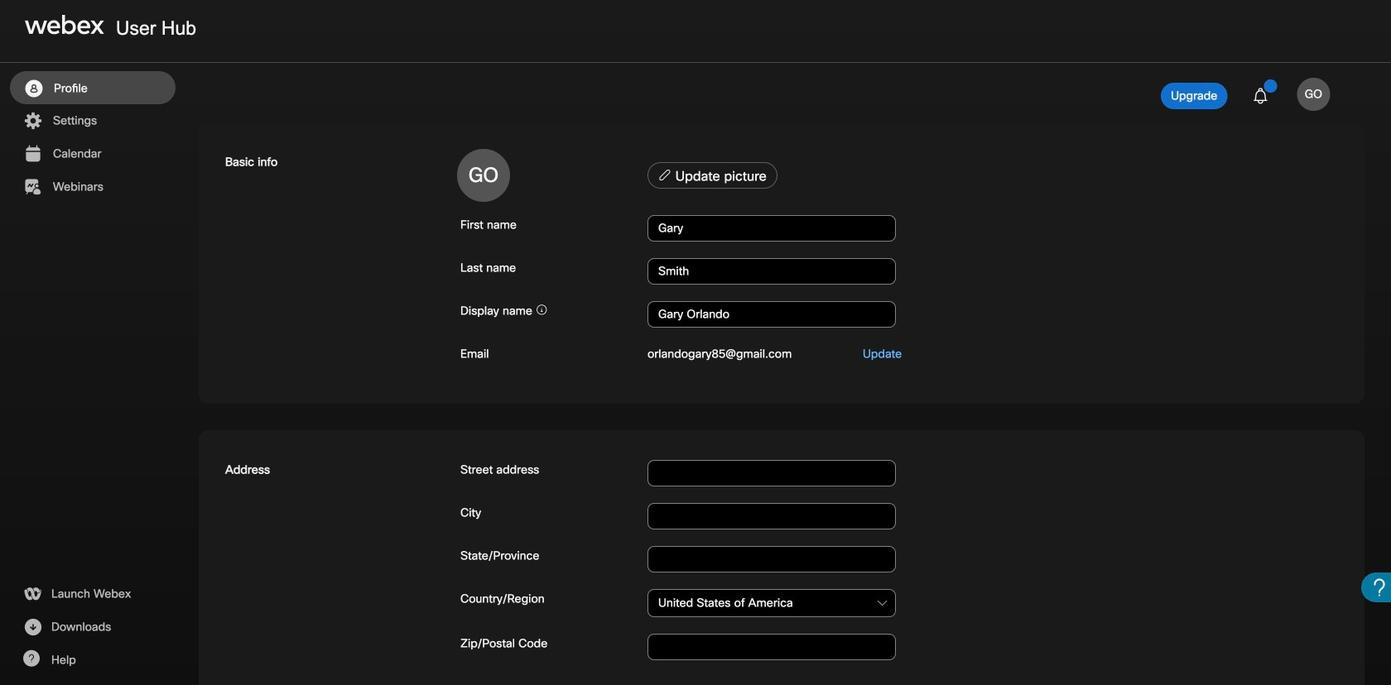 Task type: locate. For each thing, give the bounding box(es) containing it.
mds meetings_filled image
[[22, 144, 43, 164]]

None text field
[[648, 461, 896, 487], [648, 547, 896, 573], [648, 590, 896, 618], [648, 635, 896, 661], [648, 461, 896, 487], [648, 547, 896, 573], [648, 590, 896, 618], [648, 635, 896, 661]]

change profile picture element
[[645, 162, 1339, 194]]

mds settings_filled image
[[22, 111, 43, 131]]

cisco webex image
[[25, 15, 104, 35]]

None text field
[[648, 215, 896, 242], [648, 258, 896, 285], [648, 302, 896, 328], [648, 504, 896, 530], [648, 215, 896, 242], [648, 258, 896, 285], [648, 302, 896, 328], [648, 504, 896, 530]]

ng help active image
[[22, 651, 40, 668]]



Task type: vqa. For each thing, say whether or not it's contained in the screenshot.
2nd ng down icon
no



Task type: describe. For each thing, give the bounding box(es) containing it.
mds webinar_filled image
[[22, 177, 43, 197]]

mds people circle_filled image
[[23, 79, 44, 99]]

mds webex helix filled image
[[22, 585, 42, 605]]

mds edit_bold image
[[659, 168, 672, 182]]

mds content download_filled image
[[22, 618, 43, 638]]



